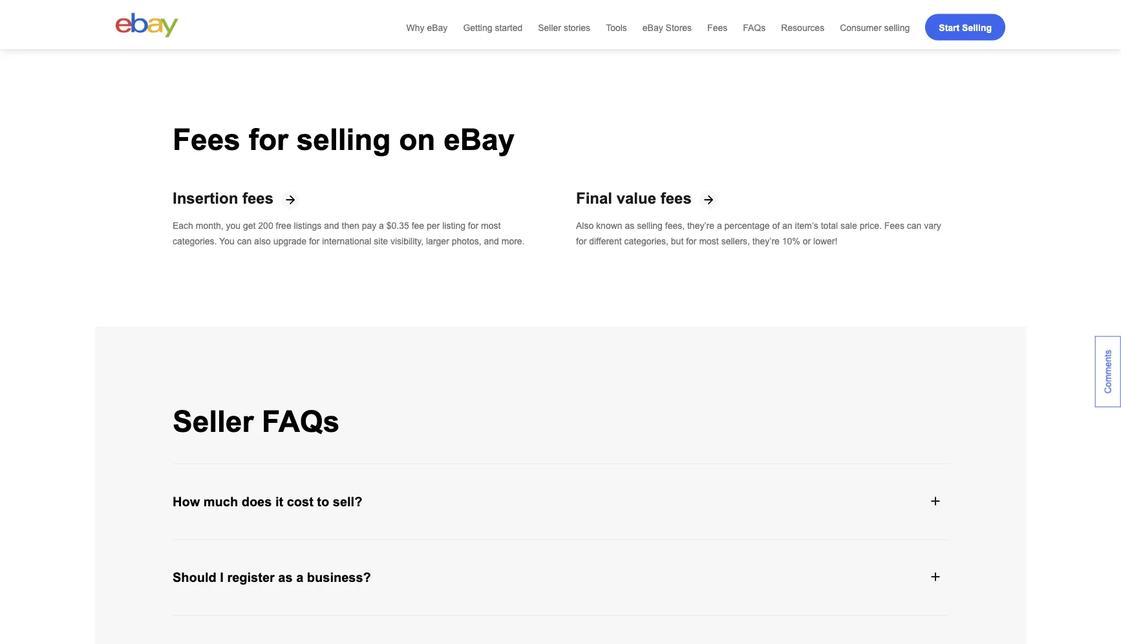 Task type: locate. For each thing, give the bounding box(es) containing it.
1 horizontal spatial they're
[[753, 236, 780, 247]]

different
[[590, 236, 622, 247]]

as inside also known as selling fees, they're a percentage of an item's total sale price. fees can vary for different categories, but for most sellers, they're 10% or lower!
[[625, 221, 635, 231]]

1 horizontal spatial fees
[[708, 22, 728, 32]]

0 horizontal spatial can
[[237, 236, 252, 247]]

a right pay
[[379, 221, 384, 231]]

1 horizontal spatial can
[[908, 221, 922, 231]]

1 vertical spatial as
[[278, 571, 293, 585]]

final
[[576, 190, 613, 207]]

can left "vary"
[[908, 221, 922, 231]]

most left sellers,
[[700, 236, 719, 247]]

fee
[[412, 221, 425, 231]]

final value fees link
[[576, 190, 692, 207]]

0 vertical spatial can
[[908, 221, 922, 231]]

0 horizontal spatial and
[[324, 221, 339, 231]]

2 horizontal spatial selling
[[885, 22, 910, 32]]

0 horizontal spatial as
[[278, 571, 293, 585]]

1 vertical spatial and
[[484, 236, 499, 247]]

also
[[576, 221, 594, 231]]

1 vertical spatial can
[[237, 236, 252, 247]]

ebay left stores
[[643, 22, 664, 32]]

can
[[908, 221, 922, 231], [237, 236, 252, 247]]

1 vertical spatial fees
[[173, 123, 241, 157]]

1 horizontal spatial seller
[[538, 22, 562, 32]]

fees
[[243, 190, 274, 207], [661, 190, 692, 207]]

faqs
[[743, 22, 766, 32], [262, 405, 340, 439]]

seller
[[538, 22, 562, 32], [173, 405, 254, 439]]

fees link
[[708, 21, 728, 34]]

business?
[[307, 571, 371, 585]]

ebay
[[427, 22, 448, 32], [643, 22, 664, 32], [444, 123, 515, 157]]

insertion fees
[[173, 190, 274, 207]]

does
[[242, 495, 272, 509]]

0 horizontal spatial fees
[[243, 190, 274, 207]]

0 vertical spatial fees
[[708, 22, 728, 32]]

ebay right why
[[427, 22, 448, 32]]

should i register as a business?
[[173, 571, 371, 585]]

sell?
[[333, 495, 363, 509]]

0 vertical spatial seller
[[538, 22, 562, 32]]

1 horizontal spatial and
[[484, 236, 499, 247]]

and left then
[[324, 221, 339, 231]]

2 fees from the left
[[661, 190, 692, 207]]

more.
[[502, 236, 525, 247]]

selling
[[885, 22, 910, 32], [297, 123, 391, 157], [637, 221, 663, 231]]

10%
[[783, 236, 801, 247]]

much
[[204, 495, 238, 509]]

then
[[342, 221, 360, 231]]

they're right fees, at top right
[[688, 221, 715, 231]]

consumer selling
[[840, 22, 910, 32]]

2 vertical spatial selling
[[637, 221, 663, 231]]

i
[[220, 571, 224, 585]]

0 vertical spatial selling
[[885, 22, 910, 32]]

they're
[[688, 221, 715, 231], [753, 236, 780, 247]]

each
[[173, 221, 193, 231]]

an
[[783, 221, 793, 231]]

can down get
[[237, 236, 252, 247]]

1 horizontal spatial a
[[379, 221, 384, 231]]

1 vertical spatial faqs
[[262, 405, 340, 439]]

1 horizontal spatial selling
[[637, 221, 663, 231]]

why ebay link
[[407, 21, 448, 34]]

2 vertical spatial fees
[[885, 221, 905, 231]]

start selling link
[[926, 14, 1006, 40]]

a up sellers,
[[717, 221, 722, 231]]

upgrade
[[273, 236, 307, 247]]

fees up insertion
[[173, 123, 241, 157]]

0 horizontal spatial fees
[[173, 123, 241, 157]]

and
[[324, 221, 339, 231], [484, 236, 499, 247]]

total
[[821, 221, 839, 231]]

2 horizontal spatial fees
[[885, 221, 905, 231]]

0 vertical spatial as
[[625, 221, 635, 231]]

0 vertical spatial faqs
[[743, 22, 766, 32]]

or
[[803, 236, 811, 247]]

most
[[481, 221, 501, 231], [700, 236, 719, 247]]

for
[[249, 123, 289, 157], [468, 221, 479, 231], [309, 236, 320, 247], [576, 236, 587, 247], [687, 236, 697, 247]]

as right register
[[278, 571, 293, 585]]

0 horizontal spatial most
[[481, 221, 501, 231]]

and left the more.
[[484, 236, 499, 247]]

0 vertical spatial most
[[481, 221, 501, 231]]

0 horizontal spatial selling
[[297, 123, 391, 157]]

as right the known
[[625, 221, 635, 231]]

1 vertical spatial they're
[[753, 236, 780, 247]]

fees right price.
[[885, 221, 905, 231]]

comments
[[1104, 350, 1114, 394]]

fees up 200
[[243, 190, 274, 207]]

1 horizontal spatial as
[[625, 221, 635, 231]]

1 horizontal spatial most
[[700, 236, 719, 247]]

fees
[[708, 22, 728, 32], [173, 123, 241, 157], [885, 221, 905, 231]]

selling inside consumer selling link
[[885, 22, 910, 32]]

fees up fees, at top right
[[661, 190, 692, 207]]

month,
[[196, 221, 224, 231]]

on
[[399, 123, 436, 157]]

vary
[[925, 221, 942, 231]]

0 horizontal spatial faqs
[[262, 405, 340, 439]]

to
[[317, 495, 329, 509]]

visibility,
[[391, 236, 424, 247]]

ebay stores
[[643, 22, 692, 32]]

1 horizontal spatial fees
[[661, 190, 692, 207]]

fees left faqs link
[[708, 22, 728, 32]]

a inside also known as selling fees, they're a percentage of an item's total sale price. fees can vary for different categories, but for most sellers, they're 10% or lower!
[[717, 221, 722, 231]]

0 horizontal spatial seller
[[173, 405, 254, 439]]

as
[[625, 221, 635, 231], [278, 571, 293, 585]]

a inside each month, you get 200 free listings and then pay a $0.35 fee per listing for most categories. you can also upgrade for international site visibility, larger photos, and more.
[[379, 221, 384, 231]]

pay
[[362, 221, 377, 231]]

each month, you get 200 free listings and then pay a $0.35 fee per listing for most categories. you can also upgrade for international site visibility, larger photos, and more.
[[173, 221, 525, 247]]

percentage
[[725, 221, 770, 231]]

tools link
[[606, 21, 627, 34]]

insertion fees link
[[173, 190, 274, 207]]

cost
[[287, 495, 314, 509]]

2 horizontal spatial a
[[717, 221, 722, 231]]

a left business?
[[296, 571, 304, 585]]

1 vertical spatial seller
[[173, 405, 254, 439]]

0 vertical spatial and
[[324, 221, 339, 231]]

most up photos, at the left top of the page
[[481, 221, 501, 231]]

insertion
[[173, 190, 238, 207]]

1 vertical spatial selling
[[297, 123, 391, 157]]

1 vertical spatial most
[[700, 236, 719, 247]]

0 vertical spatial they're
[[688, 221, 715, 231]]

they're down the 'of'
[[753, 236, 780, 247]]



Task type: describe. For each thing, give the bounding box(es) containing it.
fees for fees for selling on ebay
[[173, 123, 241, 157]]

getting started link
[[463, 21, 523, 34]]

known
[[597, 221, 623, 231]]

ebay right on
[[444, 123, 515, 157]]

listings
[[294, 221, 322, 231]]

0 horizontal spatial they're
[[688, 221, 715, 231]]

stories
[[564, 22, 591, 32]]

consumer selling link
[[840, 21, 910, 34]]

fees for fees
[[708, 22, 728, 32]]

per
[[427, 221, 440, 231]]

1 horizontal spatial faqs
[[743, 22, 766, 32]]

ebay stores link
[[643, 21, 692, 34]]

listing
[[443, 221, 466, 231]]

how
[[173, 495, 200, 509]]

200
[[258, 221, 273, 231]]

international
[[322, 236, 372, 247]]

register
[[227, 571, 275, 585]]

getting
[[463, 22, 493, 32]]

started
[[495, 22, 523, 32]]

larger
[[426, 236, 449, 247]]

can inside also known as selling fees, they're a percentage of an item's total sale price. fees can vary for different categories, but for most sellers, they're 10% or lower!
[[908, 221, 922, 231]]

why ebay
[[407, 22, 448, 32]]

start
[[940, 22, 960, 32]]

of
[[773, 221, 780, 231]]

seller stories
[[538, 22, 591, 32]]

tools
[[606, 22, 627, 32]]

site
[[374, 236, 388, 247]]

photos,
[[452, 236, 482, 247]]

resources
[[782, 22, 825, 32]]

1 fees from the left
[[243, 190, 274, 207]]

$0.35
[[387, 221, 409, 231]]

it
[[276, 495, 283, 509]]

fees inside also known as selling fees, they're a percentage of an item's total sale price. fees can vary for different categories, but for most sellers, they're 10% or lower!
[[885, 221, 905, 231]]

how much does it cost to sell?
[[173, 495, 363, 509]]

lower!
[[814, 236, 838, 247]]

should
[[173, 571, 217, 585]]

most inside each month, you get 200 free listings and then pay a $0.35 fee per listing for most categories. you can also upgrade for international site visibility, larger photos, and more.
[[481, 221, 501, 231]]

categories,
[[625, 236, 669, 247]]

faqs link
[[743, 21, 766, 34]]

fees for selling on ebay
[[173, 123, 515, 157]]

final value fees
[[576, 190, 692, 207]]

consumer
[[840, 22, 882, 32]]

why
[[407, 22, 425, 32]]

but
[[671, 236, 684, 247]]

seller for seller faqs
[[173, 405, 254, 439]]

selling
[[963, 22, 992, 32]]

can inside each month, you get 200 free listings and then pay a $0.35 fee per listing for most categories. you can also upgrade for international site visibility, larger photos, and more.
[[237, 236, 252, 247]]

seller faqs
[[173, 405, 340, 439]]

free
[[276, 221, 292, 231]]

seller for seller stories
[[538, 22, 562, 32]]

categories.
[[173, 236, 217, 247]]

you
[[219, 236, 235, 247]]

sale
[[841, 221, 858, 231]]

comments link
[[1096, 336, 1122, 407]]

stores
[[666, 22, 692, 32]]

value
[[617, 190, 657, 207]]

selling inside also known as selling fees, they're a percentage of an item's total sale price. fees can vary for different categories, but for most sellers, they're 10% or lower!
[[637, 221, 663, 231]]

start selling
[[940, 22, 992, 32]]

you
[[226, 221, 241, 231]]

item's
[[795, 221, 819, 231]]

also known as selling fees, they're a percentage of an item's total sale price. fees can vary for different categories, but for most sellers, they're 10% or lower!
[[576, 221, 942, 247]]

get
[[243, 221, 256, 231]]

also
[[254, 236, 271, 247]]

getting started
[[463, 22, 523, 32]]

fees,
[[666, 221, 685, 231]]

0 horizontal spatial a
[[296, 571, 304, 585]]

most inside also known as selling fees, they're a percentage of an item's total sale price. fees can vary for different categories, but for most sellers, they're 10% or lower!
[[700, 236, 719, 247]]

seller stories link
[[538, 21, 591, 34]]

resources link
[[782, 21, 825, 34]]

price.
[[860, 221, 882, 231]]

sellers,
[[722, 236, 750, 247]]



Task type: vqa. For each thing, say whether or not it's contained in the screenshot.
Accepts offers
no



